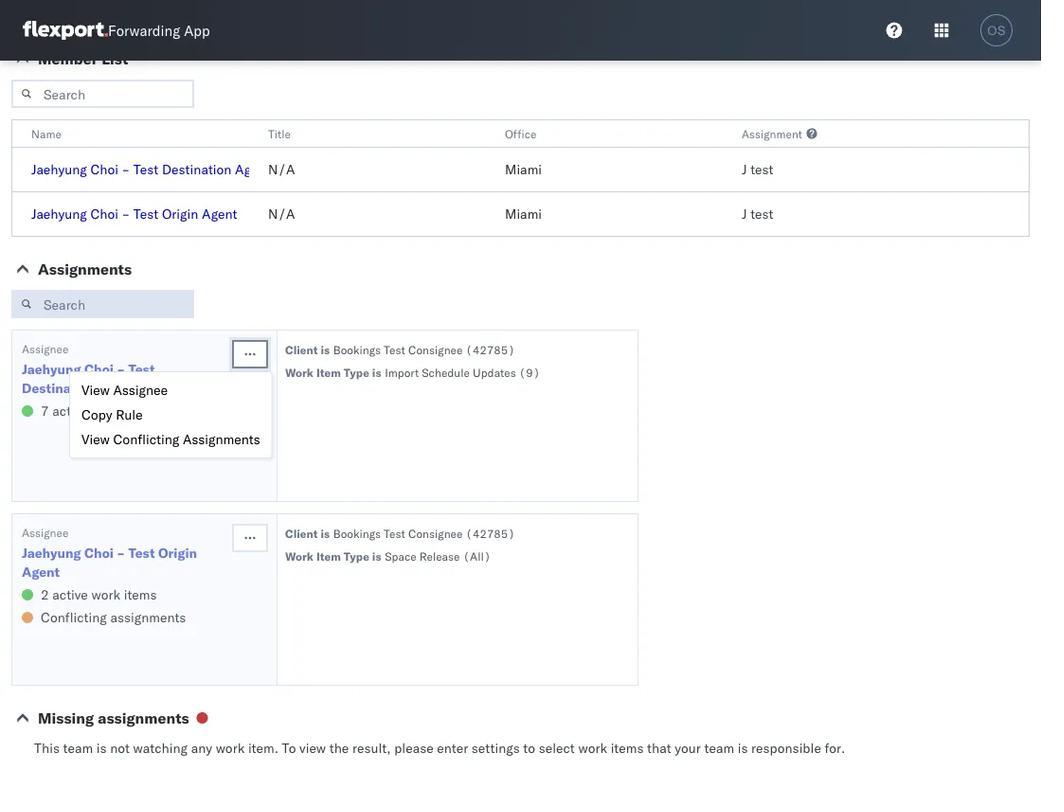 Task type: locate. For each thing, give the bounding box(es) containing it.
-
[[122, 161, 130, 178], [122, 206, 130, 222], [117, 361, 125, 378], [117, 545, 125, 561]]

1 (42785) from the top
[[466, 342, 515, 357]]

agent
[[235, 161, 270, 178], [202, 206, 237, 222], [99, 380, 137, 396], [22, 564, 60, 580]]

items
[[124, 403, 157, 419], [124, 586, 157, 603], [611, 740, 644, 756]]

client is bookings test consignee (42785) up space
[[285, 526, 515, 540]]

2 active from the top
[[52, 586, 88, 603]]

2 miami from the top
[[505, 206, 542, 222]]

consignee up space release (all) on the left bottom of the page
[[408, 526, 463, 540]]

conflicting down rule
[[113, 431, 179, 448]]

jaehyung choi - test origin agent link
[[31, 206, 237, 222], [22, 544, 230, 582]]

1 test from the top
[[750, 161, 774, 178]]

choi up 7 active work items
[[84, 361, 114, 378]]

client for jaehyung choi - test destination agent
[[285, 342, 318, 357]]

2 item from the top
[[316, 549, 341, 563]]

that
[[647, 740, 671, 756]]

1 vertical spatial (42785)
[[466, 526, 515, 540]]

1 view from the top
[[81, 382, 110, 398]]

1 client is bookings test consignee (42785) from the top
[[285, 342, 515, 357]]

assignments
[[38, 260, 132, 279], [183, 431, 260, 448]]

2 test from the top
[[750, 206, 774, 222]]

origin inside "assignee jaehyung choi - test origin agent"
[[158, 545, 197, 561]]

member list
[[38, 49, 128, 68]]

1 vertical spatial jaehyung choi - test destination agent link
[[22, 360, 230, 398]]

0 vertical spatial work
[[285, 365, 314, 379]]

0 vertical spatial bookings
[[333, 342, 381, 357]]

(42785) for jaehyung choi - test destination agent
[[466, 342, 515, 357]]

assignments up watching
[[98, 709, 189, 728]]

0 vertical spatial test
[[750, 161, 774, 178]]

this
[[34, 740, 60, 756]]

- down jaehyung choi - test destination agent n/a
[[122, 206, 130, 222]]

view
[[299, 740, 326, 756]]

work for jaehyung choi - test origin agent
[[285, 549, 314, 563]]

- inside assignee jaehyung choi - test destination agent
[[117, 361, 125, 378]]

1 j from the top
[[742, 161, 747, 178]]

search text field down list at the top left of the page
[[11, 80, 194, 108]]

1 vertical spatial active
[[52, 586, 88, 603]]

0 vertical spatial jaehyung choi - test origin agent link
[[31, 206, 237, 222]]

jaehyung
[[31, 161, 87, 178], [31, 206, 87, 222], [22, 361, 81, 378], [22, 545, 81, 561]]

2 j from the top
[[742, 206, 747, 222]]

jaehyung choi - test origin agent link down jaehyung choi - test destination agent n/a
[[31, 206, 237, 222]]

0 vertical spatial search text field
[[11, 80, 194, 108]]

1 vertical spatial destination
[[22, 380, 96, 396]]

0 vertical spatial j
[[742, 161, 747, 178]]

2 client is bookings test consignee (42785) from the top
[[285, 526, 515, 540]]

type left import
[[344, 365, 369, 379]]

1 vertical spatial work item type is
[[285, 549, 381, 563]]

0 vertical spatial client
[[285, 342, 318, 357]]

(42785) up the (all)
[[466, 526, 515, 540]]

assignee
[[22, 342, 69, 356], [113, 382, 168, 398], [22, 525, 69, 540]]

search text field up assignee jaehyung choi - test destination agent
[[11, 290, 194, 318]]

jaehyung choi - test origin agent link up 2 active work items
[[22, 544, 230, 582]]

j test for jaehyung choi - test destination agent
[[742, 161, 774, 178]]

team
[[63, 740, 93, 756], [704, 740, 734, 756]]

origin up the conflicting assignments
[[158, 545, 197, 561]]

consignee up schedule
[[408, 342, 463, 357]]

1 j test from the top
[[742, 161, 774, 178]]

choi up jaehyung choi - test origin agent
[[90, 161, 118, 178]]

1 vertical spatial assignee
[[113, 382, 168, 398]]

0 vertical spatial work item type is
[[285, 365, 381, 379]]

work item type is for jaehyung choi - test destination agent
[[285, 365, 381, 379]]

0 horizontal spatial destination
[[22, 380, 96, 396]]

client is bookings test consignee (42785) up import
[[285, 342, 515, 357]]

view up 7 active work items
[[81, 382, 110, 398]]

items left that
[[611, 740, 644, 756]]

test
[[750, 161, 774, 178], [750, 206, 774, 222]]

1 miami from the top
[[505, 161, 542, 178]]

1 vertical spatial search text field
[[11, 290, 194, 318]]

choi inside "assignee jaehyung choi - test origin agent"
[[84, 545, 114, 561]]

2 consignee from the top
[[408, 526, 463, 540]]

- up 2 active work items
[[117, 545, 125, 561]]

0 vertical spatial item
[[316, 365, 341, 379]]

type left space
[[344, 549, 369, 563]]

jaehyung choi - test destination agent link
[[31, 161, 270, 178], [22, 360, 230, 398]]

1 vertical spatial origin
[[158, 545, 197, 561]]

1 work from the top
[[285, 365, 314, 379]]

2 client from the top
[[285, 526, 318, 540]]

member
[[38, 49, 98, 68]]

destination up 7
[[22, 380, 96, 396]]

1 vertical spatial bookings
[[333, 526, 381, 540]]

0 vertical spatial n/a
[[268, 161, 295, 178]]

item
[[316, 365, 341, 379], [316, 549, 341, 563]]

type
[[344, 365, 369, 379], [344, 549, 369, 563]]

test for jaehyung choi - test destination agent
[[750, 161, 774, 178]]

work item type is left space
[[285, 549, 381, 563]]

1 vertical spatial test
[[750, 206, 774, 222]]

2 bookings from the top
[[333, 526, 381, 540]]

team right the your
[[704, 740, 734, 756]]

1 client from the top
[[285, 342, 318, 357]]

items up the conflicting assignments
[[124, 586, 157, 603]]

work item type is
[[285, 365, 381, 379], [285, 549, 381, 563]]

test
[[133, 161, 159, 178], [133, 206, 159, 222], [384, 342, 405, 357], [128, 361, 155, 378], [384, 526, 405, 540], [128, 545, 155, 561]]

1 vertical spatial items
[[124, 586, 157, 603]]

2 n/a from the top
[[268, 206, 295, 222]]

client is bookings test consignee (42785) for jaehyung choi - test destination agent
[[285, 342, 515, 357]]

title
[[268, 126, 291, 141]]

missing assignments
[[38, 709, 189, 728]]

work item type is for jaehyung choi - test origin agent
[[285, 549, 381, 563]]

1 vertical spatial client
[[285, 526, 318, 540]]

active right 2
[[52, 586, 88, 603]]

jaehyung choi - test destination agent link up rule
[[22, 360, 230, 398]]

items for 7 active work items
[[124, 403, 157, 419]]

2 type from the top
[[344, 549, 369, 563]]

schedule
[[422, 365, 470, 379]]

copy
[[81, 406, 112, 423]]

choi inside assignee jaehyung choi - test destination agent
[[84, 361, 114, 378]]

assignee up rule
[[113, 382, 168, 398]]

work item type is left import
[[285, 365, 381, 379]]

(9)
[[519, 365, 540, 379]]

0 vertical spatial destination
[[162, 161, 232, 178]]

space release (all)
[[385, 549, 491, 563]]

(42785) up 'updates'
[[466, 342, 515, 357]]

2 work item type is from the top
[[285, 549, 381, 563]]

test for jaehyung choi - test origin agent
[[750, 206, 774, 222]]

2 vertical spatial assignee
[[22, 525, 69, 540]]

origin down jaehyung choi - test destination agent n/a
[[162, 206, 198, 222]]

0 vertical spatial conflicting
[[113, 431, 179, 448]]

client is bookings test consignee (42785)
[[285, 342, 515, 357], [285, 526, 515, 540]]

view
[[81, 382, 110, 398], [81, 431, 110, 448]]

app
[[184, 21, 210, 39]]

1 active from the top
[[52, 403, 88, 419]]

0 vertical spatial assignments
[[38, 260, 132, 279]]

0 horizontal spatial team
[[63, 740, 93, 756]]

assignee inside assignee jaehyung choi - test destination agent
[[22, 342, 69, 356]]

miami
[[505, 161, 542, 178], [505, 206, 542, 222]]

7 active work items
[[41, 403, 157, 419]]

0 vertical spatial type
[[344, 365, 369, 379]]

- up rule
[[117, 361, 125, 378]]

origin
[[162, 206, 198, 222], [158, 545, 197, 561]]

test up 2 active work items
[[128, 545, 155, 561]]

destination inside assignee jaehyung choi - test destination agent
[[22, 380, 96, 396]]

0 vertical spatial client is bookings test consignee (42785)
[[285, 342, 515, 357]]

item left space
[[316, 549, 341, 563]]

1 vertical spatial n/a
[[268, 206, 295, 222]]

1 bookings from the top
[[333, 342, 381, 357]]

conflicting down 2 active work items
[[41, 609, 107, 626]]

active right 7
[[52, 403, 88, 419]]

release
[[419, 549, 460, 563]]

1 item from the top
[[316, 365, 341, 379]]

0 vertical spatial jaehyung choi - test destination agent link
[[31, 161, 270, 178]]

jaehyung inside assignee jaehyung choi - test destination agent
[[22, 361, 81, 378]]

os
[[988, 23, 1006, 37]]

(42785)
[[466, 342, 515, 357], [466, 526, 515, 540]]

view assignee copy rule view conflicting assignments
[[81, 382, 260, 448]]

assignee inside "assignee jaehyung choi - test origin agent"
[[22, 525, 69, 540]]

import
[[385, 365, 419, 379]]

conflicting assignments
[[41, 609, 186, 626]]

jaehyung inside "assignee jaehyung choi - test origin agent"
[[22, 545, 81, 561]]

0 vertical spatial consignee
[[408, 342, 463, 357]]

1 team from the left
[[63, 740, 93, 756]]

bookings for jaehyung choi - test origin agent
[[333, 526, 381, 540]]

watching
[[133, 740, 188, 756]]

1 vertical spatial miami
[[505, 206, 542, 222]]

- inside "assignee jaehyung choi - test origin agent"
[[117, 545, 125, 561]]

consignee for jaehyung choi - test origin agent
[[408, 526, 463, 540]]

forwarding
[[108, 21, 180, 39]]

type for jaehyung choi - test destination agent
[[344, 365, 369, 379]]

client
[[285, 342, 318, 357], [285, 526, 318, 540]]

result,
[[352, 740, 391, 756]]

work
[[285, 365, 314, 379], [285, 549, 314, 563]]

bookings
[[333, 342, 381, 357], [333, 526, 381, 540]]

1 consignee from the top
[[408, 342, 463, 357]]

1 vertical spatial item
[[316, 549, 341, 563]]

1 n/a from the top
[[268, 161, 295, 178]]

0 vertical spatial miami
[[505, 161, 542, 178]]

consignee
[[408, 342, 463, 357], [408, 526, 463, 540]]

1 horizontal spatial team
[[704, 740, 734, 756]]

1 horizontal spatial assignments
[[183, 431, 260, 448]]

for.
[[825, 740, 845, 756]]

2
[[41, 586, 49, 603]]

0 vertical spatial (42785)
[[466, 342, 515, 357]]

2 j test from the top
[[742, 206, 774, 222]]

agent down title
[[235, 161, 270, 178]]

consignee for jaehyung choi - test destination agent
[[408, 342, 463, 357]]

(all)
[[463, 549, 491, 563]]

destination
[[162, 161, 232, 178], [22, 380, 96, 396]]

1 vertical spatial assignments
[[98, 709, 189, 728]]

test up rule
[[128, 361, 155, 378]]

agent inside "assignee jaehyung choi - test origin agent"
[[22, 564, 60, 580]]

agent up rule
[[99, 380, 137, 396]]

assignee up 2
[[22, 525, 69, 540]]

enter
[[437, 740, 468, 756]]

your
[[675, 740, 701, 756]]

agent up 2
[[22, 564, 60, 580]]

active
[[52, 403, 88, 419], [52, 586, 88, 603]]

(42785) for jaehyung choi - test origin agent
[[466, 526, 515, 540]]

1 vertical spatial assignments
[[183, 431, 260, 448]]

1 vertical spatial work
[[285, 549, 314, 563]]

0 vertical spatial assignee
[[22, 342, 69, 356]]

team right this
[[63, 740, 93, 756]]

Search text field
[[11, 80, 194, 108], [11, 290, 194, 318]]

1 vertical spatial type
[[344, 549, 369, 563]]

j for jaehyung choi - test origin agent
[[742, 206, 747, 222]]

0 vertical spatial active
[[52, 403, 88, 419]]

n/a
[[268, 161, 295, 178], [268, 206, 295, 222]]

choi up 2 active work items
[[84, 545, 114, 561]]

items right copy
[[124, 403, 157, 419]]

j test
[[742, 161, 774, 178], [742, 206, 774, 222]]

work right select
[[578, 740, 607, 756]]

2 (42785) from the top
[[466, 526, 515, 540]]

1 vertical spatial consignee
[[408, 526, 463, 540]]

1 horizontal spatial conflicting
[[113, 431, 179, 448]]

j
[[742, 161, 747, 178], [742, 206, 747, 222]]

jaehyung choi - test destination agent link up jaehyung choi - test origin agent
[[31, 161, 270, 178]]

0 horizontal spatial conflicting
[[41, 609, 107, 626]]

work
[[91, 403, 120, 419], [91, 586, 120, 603], [216, 740, 245, 756], [578, 740, 607, 756]]

1 type from the top
[[344, 365, 369, 379]]

updates
[[473, 365, 516, 379]]

assignee up 7
[[22, 342, 69, 356]]

active for 7
[[52, 403, 88, 419]]

item left import
[[316, 365, 341, 379]]

1 vertical spatial view
[[81, 431, 110, 448]]

1 work item type is from the top
[[285, 365, 381, 379]]

2 work from the top
[[285, 549, 314, 563]]

view down copy
[[81, 431, 110, 448]]

1 vertical spatial j
[[742, 206, 747, 222]]

destination up jaehyung choi - test origin agent
[[162, 161, 232, 178]]

to
[[282, 740, 296, 756]]

conflicting
[[113, 431, 179, 448], [41, 609, 107, 626]]

assignments down 2 active work items
[[110, 609, 186, 626]]

is
[[321, 342, 330, 357], [372, 365, 381, 379], [321, 526, 330, 540], [372, 549, 381, 563], [96, 740, 107, 756], [738, 740, 748, 756]]

choi
[[90, 161, 118, 178], [90, 206, 118, 222], [84, 361, 114, 378], [84, 545, 114, 561]]

assignments inside the view assignee copy rule view conflicting assignments
[[183, 431, 260, 448]]

assignments for conflicting assignments
[[110, 609, 186, 626]]

test inside "assignee jaehyung choi - test origin agent"
[[128, 545, 155, 561]]

responsible
[[751, 740, 821, 756]]

0 vertical spatial assignments
[[110, 609, 186, 626]]

0 vertical spatial items
[[124, 403, 157, 419]]

0 vertical spatial origin
[[162, 206, 198, 222]]

assignments for missing assignments
[[98, 709, 189, 728]]

0 vertical spatial view
[[81, 382, 110, 398]]

items for 2 active work items
[[124, 586, 157, 603]]

1 vertical spatial client is bookings test consignee (42785)
[[285, 526, 515, 540]]

1 vertical spatial j test
[[742, 206, 774, 222]]

assignments
[[110, 609, 186, 626], [98, 709, 189, 728]]

0 vertical spatial j test
[[742, 161, 774, 178]]

type for jaehyung choi - test origin agent
[[344, 549, 369, 563]]



Task type: describe. For each thing, give the bounding box(es) containing it.
test up import
[[384, 342, 405, 357]]

test up jaehyung choi - test origin agent
[[133, 161, 159, 178]]

select
[[539, 740, 575, 756]]

import schedule updates (9)
[[385, 365, 540, 379]]

2 vertical spatial items
[[611, 740, 644, 756]]

office
[[505, 126, 537, 141]]

work down assignee jaehyung choi - test destination agent
[[91, 403, 120, 419]]

2 view from the top
[[81, 431, 110, 448]]

work right any at bottom
[[216, 740, 245, 756]]

work for jaehyung choi - test destination agent
[[285, 365, 314, 379]]

to
[[523, 740, 535, 756]]

client is bookings test consignee (42785) for jaehyung choi - test origin agent
[[285, 526, 515, 540]]

client for jaehyung choi - test origin agent
[[285, 526, 318, 540]]

test down jaehyung choi - test destination agent n/a
[[133, 206, 159, 222]]

missing
[[38, 709, 94, 728]]

flexport. image
[[23, 21, 108, 40]]

j for jaehyung choi - test destination agent
[[742, 161, 747, 178]]

miami for jaehyung choi - test destination agent
[[505, 161, 542, 178]]

forwarding app link
[[23, 21, 210, 40]]

rule
[[116, 406, 143, 423]]

item for jaehyung choi - test destination agent
[[316, 365, 341, 379]]

the
[[329, 740, 349, 756]]

item for jaehyung choi - test origin agent
[[316, 549, 341, 563]]

assignee inside the view assignee copy rule view conflicting assignments
[[113, 382, 168, 398]]

agent down jaehyung choi - test destination agent n/a
[[202, 206, 237, 222]]

bookings for jaehyung choi - test destination agent
[[333, 342, 381, 357]]

j test for jaehyung choi - test origin agent
[[742, 206, 774, 222]]

agent inside assignee jaehyung choi - test destination agent
[[99, 380, 137, 396]]

list
[[102, 49, 128, 68]]

forwarding app
[[108, 21, 210, 39]]

7
[[41, 403, 49, 419]]

jaehyung choi - test destination agent n/a
[[31, 161, 295, 178]]

assignment
[[742, 126, 802, 141]]

this team is not watching any work item. to view the result, please enter settings to select work items that your team is responsible for.
[[34, 740, 845, 756]]

1 search text field from the top
[[11, 80, 194, 108]]

choi down jaehyung choi - test destination agent n/a
[[90, 206, 118, 222]]

assignee jaehyung choi - test destination agent
[[22, 342, 155, 396]]

assignee for destination
[[22, 342, 69, 356]]

work up the conflicting assignments
[[91, 586, 120, 603]]

not
[[110, 740, 130, 756]]

jaehyung choi - test origin agent
[[31, 206, 237, 222]]

2 search text field from the top
[[11, 290, 194, 318]]

0 horizontal spatial assignments
[[38, 260, 132, 279]]

test up space
[[384, 526, 405, 540]]

miami for jaehyung choi - test origin agent
[[505, 206, 542, 222]]

- up jaehyung choi - test origin agent
[[122, 161, 130, 178]]

space
[[385, 549, 416, 563]]

conflicting inside the view assignee copy rule view conflicting assignments
[[113, 431, 179, 448]]

1 vertical spatial conflicting
[[41, 609, 107, 626]]

active for 2
[[52, 586, 88, 603]]

test inside assignee jaehyung choi - test destination agent
[[128, 361, 155, 378]]

assignee for origin
[[22, 525, 69, 540]]

item.
[[248, 740, 279, 756]]

1 vertical spatial jaehyung choi - test origin agent link
[[22, 544, 230, 582]]

2 active work items
[[41, 586, 157, 603]]

os button
[[975, 9, 1018, 52]]

any
[[191, 740, 212, 756]]

1 horizontal spatial destination
[[162, 161, 232, 178]]

settings
[[472, 740, 520, 756]]

please
[[394, 740, 434, 756]]

name
[[31, 126, 61, 141]]

2 team from the left
[[704, 740, 734, 756]]

assignee jaehyung choi - test origin agent
[[22, 525, 197, 580]]



Task type: vqa. For each thing, say whether or not it's contained in the screenshot.
Documents for Upload Customs Clearance Documents
no



